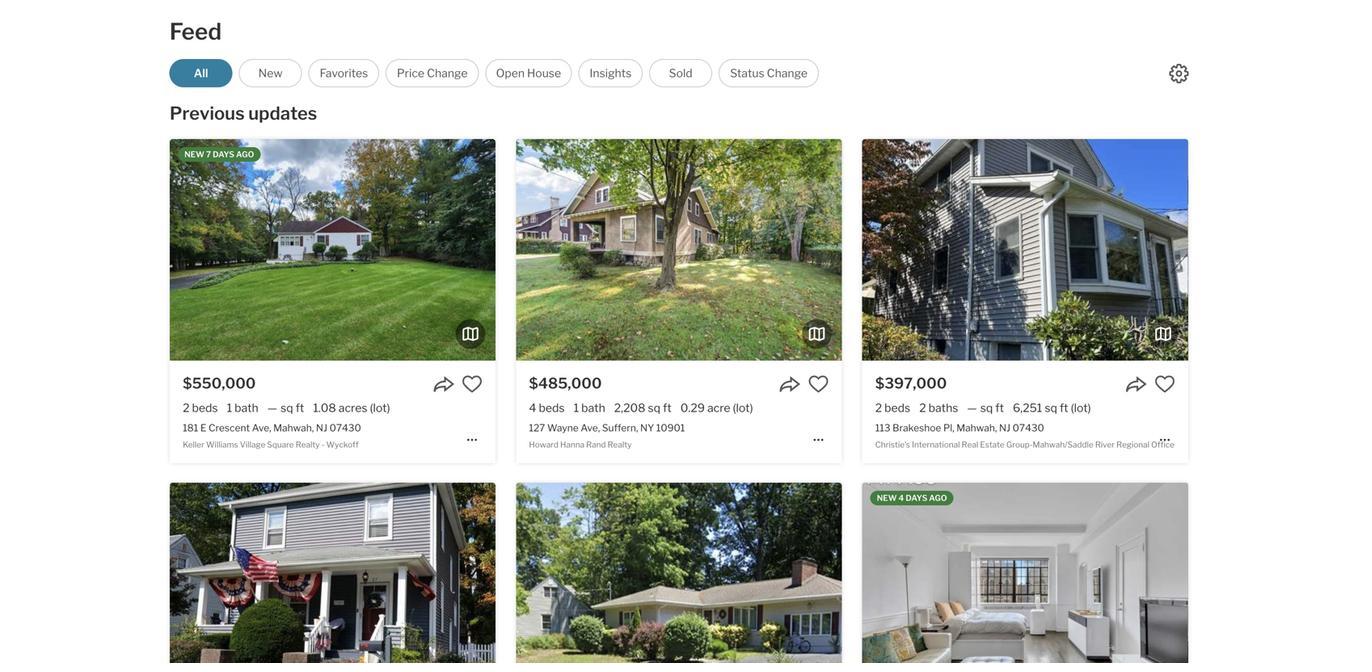 Task type: vqa. For each thing, say whether or not it's contained in the screenshot.
baths
yes



Task type: describe. For each thing, give the bounding box(es) containing it.
river
[[1095, 440, 1115, 449]]

6,251
[[1013, 401, 1042, 415]]

rand
[[586, 440, 606, 449]]

1 photo of 181 e crescent ave, mahwah, nj 07430 image from the left
[[170, 139, 496, 361]]

e
[[200, 422, 206, 434]]

previous
[[170, 102, 245, 124]]

open house
[[496, 66, 561, 80]]

change for status change
[[767, 66, 808, 80]]

open
[[496, 66, 525, 80]]

new 7 days ago
[[184, 150, 254, 159]]

bath for $485,000
[[581, 401, 605, 415]]

new
[[258, 66, 283, 80]]

1 for $485,000
[[574, 401, 579, 415]]

acre
[[707, 401, 731, 415]]

sold
[[669, 66, 693, 80]]

option group containing all
[[169, 59, 819, 87]]

Favorites radio
[[309, 59, 379, 87]]

1 photo of 127 wayne ave, suffern, ny 10901 image from the left
[[516, 139, 842, 361]]

10901
[[656, 422, 685, 434]]

Sold radio
[[649, 59, 712, 87]]

howard
[[529, 440, 559, 449]]

2,208
[[614, 401, 646, 415]]

1 photo of 113 brakeshoe pl, mahwah, nj 07430 image from the left
[[863, 139, 1188, 361]]

1.08 acres (lot)
[[313, 401, 390, 415]]

2 photo of 113 brakeshoe pl, mahwah, nj 07430 image from the left
[[1188, 139, 1358, 361]]

127 wayne ave, suffern, ny 10901 howard hanna rand realty
[[529, 422, 685, 449]]

days for 7
[[213, 150, 234, 159]]

$485,000
[[529, 374, 602, 392]]

square
[[267, 440, 294, 449]]

wayne
[[547, 422, 579, 434]]

regional
[[1117, 440, 1150, 449]]

0 horizontal spatial 4
[[529, 401, 536, 415]]

1 photo of 27 highland ave, suffern, ny 10901 image from the left
[[170, 483, 496, 663]]

113
[[875, 422, 891, 434]]

181 e crescent ave, mahwah, nj 07430 keller williams village square realty - wyckoff
[[183, 422, 361, 449]]

brakeshoe
[[893, 422, 941, 434]]

2 for $397,000
[[875, 401, 882, 415]]

— sq ft for $550,000
[[267, 401, 304, 415]]

suffern,
[[602, 422, 638, 434]]

nj inside 181 e crescent ave, mahwah, nj 07430 keller williams village square realty - wyckoff
[[316, 422, 327, 434]]

2 photo of 181 e crescent ave, mahwah, nj 07430 image from the left
[[496, 139, 822, 361]]

beds for $397,000
[[885, 401, 911, 415]]

07430 inside 181 e crescent ave, mahwah, nj 07430 keller williams village square realty - wyckoff
[[330, 422, 361, 434]]

group-
[[1007, 440, 1033, 449]]

(lot) for $550,000
[[370, 401, 390, 415]]

village
[[240, 440, 265, 449]]

christie's
[[875, 440, 910, 449]]

mahwah/saddle
[[1033, 440, 1094, 449]]

2 photo of 127 wayne ave, suffern, ny 10901 image from the left
[[842, 139, 1168, 361]]

1.08
[[313, 401, 336, 415]]

-
[[322, 440, 325, 449]]

2 photo of 10 park ave unit 15g, new york, ny 10016 image from the left
[[1188, 483, 1358, 663]]

williams
[[206, 440, 238, 449]]

favorite button image
[[462, 374, 483, 395]]

house
[[527, 66, 561, 80]]

3 (lot) from the left
[[1071, 401, 1091, 415]]

1 bath for $485,000
[[574, 401, 605, 415]]

favorite button image for $485,000
[[808, 374, 829, 395]]

office
[[1152, 440, 1175, 449]]

bath for $550,000
[[235, 401, 259, 415]]

0.29 acre (lot)
[[681, 401, 753, 415]]

wyckoff
[[326, 440, 359, 449]]

beds for $550,000
[[192, 401, 218, 415]]

$550,000
[[183, 374, 256, 392]]

status
[[730, 66, 765, 80]]

7
[[206, 150, 211, 159]]

2,208 sq ft
[[614, 401, 672, 415]]

realty inside 127 wayne ave, suffern, ny 10901 howard hanna rand realty
[[608, 440, 632, 449]]



Task type: locate. For each thing, give the bounding box(es) containing it.
2 for $550,000
[[183, 401, 190, 415]]

4 beds
[[529, 401, 565, 415]]

1 2 from the left
[[183, 401, 190, 415]]

1 horizontal spatial mahwah,
[[957, 422, 997, 434]]

2 beds from the left
[[539, 401, 565, 415]]

new left 7
[[184, 150, 204, 159]]

ft left 1.08
[[296, 401, 304, 415]]

3 sq from the left
[[981, 401, 993, 415]]

ave, up 'village' on the left of page
[[252, 422, 271, 434]]

1 vertical spatial days
[[906, 493, 928, 503]]

real
[[962, 440, 979, 449]]

Price Change radio
[[386, 59, 479, 87]]

— sq ft up estate
[[967, 401, 1004, 415]]

ft left 6,251 at the bottom
[[996, 401, 1004, 415]]

0 horizontal spatial — sq ft
[[267, 401, 304, 415]]

1 bath up crescent
[[227, 401, 259, 415]]

1 vertical spatial 4
[[899, 493, 904, 503]]

ny
[[640, 422, 654, 434]]

2 — from the left
[[967, 401, 977, 415]]

0 horizontal spatial 2
[[183, 401, 190, 415]]

nj inside 113 brakeshoe pl, mahwah, nj 07430 christie's international real estate group-mahwah/saddle river regional office
[[999, 422, 1011, 434]]

1 favorite button checkbox from the left
[[462, 374, 483, 395]]

0 horizontal spatial ago
[[236, 150, 254, 159]]

07430 up wyckoff
[[330, 422, 361, 434]]

change
[[427, 66, 468, 80], [767, 66, 808, 80]]

2 up brakeshoe
[[920, 401, 926, 415]]

estate
[[980, 440, 1005, 449]]

photo of 10 park ave unit 15g, new york, ny 10016 image
[[863, 483, 1188, 663], [1188, 483, 1358, 663]]

(lot) for $485,000
[[733, 401, 753, 415]]

0 vertical spatial days
[[213, 150, 234, 159]]

bath up 127 wayne ave, suffern, ny 10901 howard hanna rand realty
[[581, 401, 605, 415]]

0 horizontal spatial nj
[[316, 422, 327, 434]]

2 horizontal spatial beds
[[885, 401, 911, 415]]

4 down "christie's"
[[899, 493, 904, 503]]

favorite button checkbox for $397,000
[[1155, 374, 1176, 395]]

pl,
[[944, 422, 955, 434]]

2 beds for $397,000
[[875, 401, 911, 415]]

1 realty from the left
[[296, 440, 320, 449]]

— sq ft up 181 e crescent ave, mahwah, nj 07430 keller williams village square realty - wyckoff at left
[[267, 401, 304, 415]]

07430 up the group-
[[1013, 422, 1045, 434]]

2 photo of 8 willow dr, suffern, ny 10901 image from the left
[[842, 483, 1168, 663]]

1 horizontal spatial favorite button image
[[1155, 374, 1176, 395]]

crescent
[[209, 422, 250, 434]]

ave,
[[252, 422, 271, 434], [581, 422, 600, 434]]

113 brakeshoe pl, mahwah, nj 07430 christie's international real estate group-mahwah/saddle river regional office
[[875, 422, 1175, 449]]

4 up 127
[[529, 401, 536, 415]]

1 vertical spatial new
[[877, 493, 897, 503]]

1 horizontal spatial ave,
[[581, 422, 600, 434]]

Insights radio
[[579, 59, 643, 87]]

1 horizontal spatial 1 bath
[[574, 401, 605, 415]]

realty
[[296, 440, 320, 449], [608, 440, 632, 449]]

beds up 113
[[885, 401, 911, 415]]

1 photo of 10 park ave unit 15g, new york, ny 10016 image from the left
[[863, 483, 1188, 663]]

bath up crescent
[[235, 401, 259, 415]]

0 horizontal spatial bath
[[235, 401, 259, 415]]

change right price on the left top of the page
[[427, 66, 468, 80]]

realty inside 181 e crescent ave, mahwah, nj 07430 keller williams village square realty - wyckoff
[[296, 440, 320, 449]]

1 favorite button image from the left
[[808, 374, 829, 395]]

ave, inside 127 wayne ave, suffern, ny 10901 howard hanna rand realty
[[581, 422, 600, 434]]

2 beds up "e"
[[183, 401, 218, 415]]

mahwah, up square at the left bottom of the page
[[273, 422, 314, 434]]

favorite button image
[[808, 374, 829, 395], [1155, 374, 1176, 395]]

0 vertical spatial 4
[[529, 401, 536, 415]]

sq up 'ny'
[[648, 401, 661, 415]]

realty left the "-"
[[296, 440, 320, 449]]

ave, up rand
[[581, 422, 600, 434]]

ago
[[236, 150, 254, 159], [929, 493, 947, 503]]

2 1 bath from the left
[[574, 401, 605, 415]]

1 horizontal spatial 07430
[[1013, 422, 1045, 434]]

ave, inside 181 e crescent ave, mahwah, nj 07430 keller williams village square realty - wyckoff
[[252, 422, 271, 434]]

2 — sq ft from the left
[[967, 401, 1004, 415]]

07430 inside 113 brakeshoe pl, mahwah, nj 07430 christie's international real estate group-mahwah/saddle river regional office
[[1013, 422, 1045, 434]]

1 nj from the left
[[316, 422, 327, 434]]

ago for new 7 days ago
[[236, 150, 254, 159]]

favorite button checkbox for $550,000
[[462, 374, 483, 395]]

2 2 beds from the left
[[875, 401, 911, 415]]

new for new 4 days ago
[[877, 493, 897, 503]]

change inside radio
[[427, 66, 468, 80]]

1 ft from the left
[[296, 401, 304, 415]]

2 sq from the left
[[648, 401, 661, 415]]

1 photo of 8 willow dr, suffern, ny 10901 image from the left
[[516, 483, 842, 663]]

0 horizontal spatial realty
[[296, 440, 320, 449]]

2 up '181'
[[183, 401, 190, 415]]

1 horizontal spatial nj
[[999, 422, 1011, 434]]

2 horizontal spatial 2
[[920, 401, 926, 415]]

0 horizontal spatial 2 beds
[[183, 401, 218, 415]]

6,251 sq ft (lot)
[[1013, 401, 1091, 415]]

favorite button image for $397,000
[[1155, 374, 1176, 395]]

0 horizontal spatial (lot)
[[370, 401, 390, 415]]

1 vertical spatial ago
[[929, 493, 947, 503]]

0 vertical spatial ago
[[236, 150, 254, 159]]

new for new 7 days ago
[[184, 150, 204, 159]]

1 beds from the left
[[192, 401, 218, 415]]

change right status
[[767, 66, 808, 80]]

sq up estate
[[981, 401, 993, 415]]

0.29
[[681, 401, 705, 415]]

1 — sq ft from the left
[[267, 401, 304, 415]]

change inside option
[[767, 66, 808, 80]]

2 change from the left
[[767, 66, 808, 80]]

1 ave, from the left
[[252, 422, 271, 434]]

2 nj from the left
[[999, 422, 1011, 434]]

ago down international
[[929, 493, 947, 503]]

0 horizontal spatial change
[[427, 66, 468, 80]]

mahwah,
[[273, 422, 314, 434], [957, 422, 997, 434]]

bath
[[235, 401, 259, 415], [581, 401, 605, 415]]

1 mahwah, from the left
[[273, 422, 314, 434]]

new
[[184, 150, 204, 159], [877, 493, 897, 503]]

keller
[[183, 440, 204, 449]]

1 horizontal spatial realty
[[608, 440, 632, 449]]

nj
[[316, 422, 327, 434], [999, 422, 1011, 434]]

1 horizontal spatial days
[[906, 493, 928, 503]]

(lot) right acres
[[370, 401, 390, 415]]

ft right 6,251 at the bottom
[[1060, 401, 1069, 415]]

price change
[[397, 66, 468, 80]]

option group
[[169, 59, 819, 87]]

4 sq from the left
[[1045, 401, 1058, 415]]

sq right 6,251 at the bottom
[[1045, 401, 1058, 415]]

— for $397,000
[[967, 401, 977, 415]]

1 bath for $550,000
[[227, 401, 259, 415]]

2 favorite button image from the left
[[1155, 374, 1176, 395]]

realty down "suffern,"
[[608, 440, 632, 449]]

beds up "e"
[[192, 401, 218, 415]]

2
[[183, 401, 190, 415], [875, 401, 882, 415], [920, 401, 926, 415]]

181
[[183, 422, 198, 434]]

1 horizontal spatial 2 beds
[[875, 401, 911, 415]]

1 1 bath from the left
[[227, 401, 259, 415]]

1 07430 from the left
[[330, 422, 361, 434]]

mahwah, inside 113 brakeshoe pl, mahwah, nj 07430 christie's international real estate group-mahwah/saddle river regional office
[[957, 422, 997, 434]]

2 mahwah, from the left
[[957, 422, 997, 434]]

photo of 8 willow dr, suffern, ny 10901 image
[[516, 483, 842, 663], [842, 483, 1168, 663]]

2 bath from the left
[[581, 401, 605, 415]]

2 ft from the left
[[663, 401, 672, 415]]

1 horizontal spatial change
[[767, 66, 808, 80]]

sq
[[281, 401, 293, 415], [648, 401, 661, 415], [981, 401, 993, 415], [1045, 401, 1058, 415]]

photo of 127 wayne ave, suffern, ny 10901 image
[[516, 139, 842, 361], [842, 139, 1168, 361]]

updates
[[248, 102, 317, 124]]

1 horizontal spatial beds
[[539, 401, 565, 415]]

mahwah, inside 181 e crescent ave, mahwah, nj 07430 keller williams village square realty - wyckoff
[[273, 422, 314, 434]]

(lot)
[[370, 401, 390, 415], [733, 401, 753, 415], [1071, 401, 1091, 415]]

All radio
[[169, 59, 233, 87]]

2 beds for $550,000
[[183, 401, 218, 415]]

1 horizontal spatial 2
[[875, 401, 882, 415]]

1 (lot) from the left
[[370, 401, 390, 415]]

0 horizontal spatial favorite button checkbox
[[462, 374, 483, 395]]

1 horizontal spatial favorite button checkbox
[[1155, 374, 1176, 395]]

1 up wayne at the bottom left of page
[[574, 401, 579, 415]]

days down international
[[906, 493, 928, 503]]

new down "christie's"
[[877, 493, 897, 503]]

days right 7
[[213, 150, 234, 159]]

0 horizontal spatial 1
[[227, 401, 232, 415]]

ago right 7
[[236, 150, 254, 159]]

0 horizontal spatial 07430
[[330, 422, 361, 434]]

Open House radio
[[485, 59, 572, 87]]

nj up estate
[[999, 422, 1011, 434]]

07430
[[330, 422, 361, 434], [1013, 422, 1045, 434]]

all
[[194, 66, 208, 80]]

1 change from the left
[[427, 66, 468, 80]]

New radio
[[239, 59, 302, 87]]

3 beds from the left
[[885, 401, 911, 415]]

— right baths
[[967, 401, 977, 415]]

photo of 113 brakeshoe pl, mahwah, nj 07430 image
[[863, 139, 1188, 361], [1188, 139, 1358, 361]]

2 favorite button checkbox from the left
[[1155, 374, 1176, 395]]

baths
[[929, 401, 958, 415]]

ft up the 10901 on the bottom of the page
[[663, 401, 672, 415]]

0 horizontal spatial beds
[[192, 401, 218, 415]]

1 horizontal spatial (lot)
[[733, 401, 753, 415]]

1 2 beds from the left
[[183, 401, 218, 415]]

previous updates
[[170, 102, 317, 124]]

new 4 days ago
[[877, 493, 947, 503]]

international
[[912, 440, 960, 449]]

hanna
[[560, 440, 585, 449]]

photo of 27 highland ave, suffern, ny 10901 image
[[170, 483, 496, 663], [496, 483, 822, 663]]

1
[[227, 401, 232, 415], [574, 401, 579, 415]]

days
[[213, 150, 234, 159], [906, 493, 928, 503]]

4
[[529, 401, 536, 415], [899, 493, 904, 503]]

— sq ft for $397,000
[[967, 401, 1004, 415]]

beds up wayne at the bottom left of page
[[539, 401, 565, 415]]

1 horizontal spatial bath
[[581, 401, 605, 415]]

change for price change
[[427, 66, 468, 80]]

2 2 from the left
[[875, 401, 882, 415]]

feed
[[169, 18, 222, 45]]

Status Change radio
[[719, 59, 819, 87]]

1 up crescent
[[227, 401, 232, 415]]

0 horizontal spatial days
[[213, 150, 234, 159]]

1 horizontal spatial — sq ft
[[967, 401, 1004, 415]]

2 07430 from the left
[[1013, 422, 1045, 434]]

mahwah, up real at the right bottom of page
[[957, 422, 997, 434]]

2 (lot) from the left
[[733, 401, 753, 415]]

0 horizontal spatial ave,
[[252, 422, 271, 434]]

(lot) right acre
[[733, 401, 753, 415]]

0 vertical spatial new
[[184, 150, 204, 159]]

1 horizontal spatial 4
[[899, 493, 904, 503]]

— up 181 e crescent ave, mahwah, nj 07430 keller williams village square realty - wyckoff at left
[[267, 401, 277, 415]]

photo of 181 e crescent ave, mahwah, nj 07430 image
[[170, 139, 496, 361], [496, 139, 822, 361]]

0 horizontal spatial 1 bath
[[227, 401, 259, 415]]

insights
[[590, 66, 632, 80]]

127
[[529, 422, 545, 434]]

1 horizontal spatial new
[[877, 493, 897, 503]]

— for $550,000
[[267, 401, 277, 415]]

2 1 from the left
[[574, 401, 579, 415]]

1 for $550,000
[[227, 401, 232, 415]]

beds
[[192, 401, 218, 415], [539, 401, 565, 415], [885, 401, 911, 415]]

3 2 from the left
[[920, 401, 926, 415]]

1 horizontal spatial 1
[[574, 401, 579, 415]]

ago for new 4 days ago
[[929, 493, 947, 503]]

1 bath up 127 wayne ave, suffern, ny 10901 howard hanna rand realty
[[574, 401, 605, 415]]

favorite button checkbox
[[808, 374, 829, 395]]

favorite button checkbox
[[462, 374, 483, 395], [1155, 374, 1176, 395]]

2 beds up 113
[[875, 401, 911, 415]]

2 ave, from the left
[[581, 422, 600, 434]]

0 horizontal spatial —
[[267, 401, 277, 415]]

— sq ft
[[267, 401, 304, 415], [967, 401, 1004, 415]]

ft
[[296, 401, 304, 415], [663, 401, 672, 415], [996, 401, 1004, 415], [1060, 401, 1069, 415]]

beds for $485,000
[[539, 401, 565, 415]]

2 beds
[[183, 401, 218, 415], [875, 401, 911, 415]]

1 horizontal spatial ago
[[929, 493, 947, 503]]

sq up 181 e crescent ave, mahwah, nj 07430 keller williams village square realty - wyckoff at left
[[281, 401, 293, 415]]

2 realty from the left
[[608, 440, 632, 449]]

favorites
[[320, 66, 368, 80]]

1 bath from the left
[[235, 401, 259, 415]]

1 1 from the left
[[227, 401, 232, 415]]

2 horizontal spatial (lot)
[[1071, 401, 1091, 415]]

acres
[[339, 401, 368, 415]]

2 up 113
[[875, 401, 882, 415]]

4 ft from the left
[[1060, 401, 1069, 415]]

$397,000
[[875, 374, 947, 392]]

nj up the "-"
[[316, 422, 327, 434]]

1 bath
[[227, 401, 259, 415], [574, 401, 605, 415]]

0 horizontal spatial mahwah,
[[273, 422, 314, 434]]

2 baths
[[920, 401, 958, 415]]

days for 4
[[906, 493, 928, 503]]

status change
[[730, 66, 808, 80]]

price
[[397, 66, 425, 80]]

1 — from the left
[[267, 401, 277, 415]]

(lot) up mahwah/saddle
[[1071, 401, 1091, 415]]

2 photo of 27 highland ave, suffern, ny 10901 image from the left
[[496, 483, 822, 663]]

1 sq from the left
[[281, 401, 293, 415]]

—
[[267, 401, 277, 415], [967, 401, 977, 415]]

1 horizontal spatial —
[[967, 401, 977, 415]]

0 horizontal spatial favorite button image
[[808, 374, 829, 395]]

3 ft from the left
[[996, 401, 1004, 415]]

0 horizontal spatial new
[[184, 150, 204, 159]]



